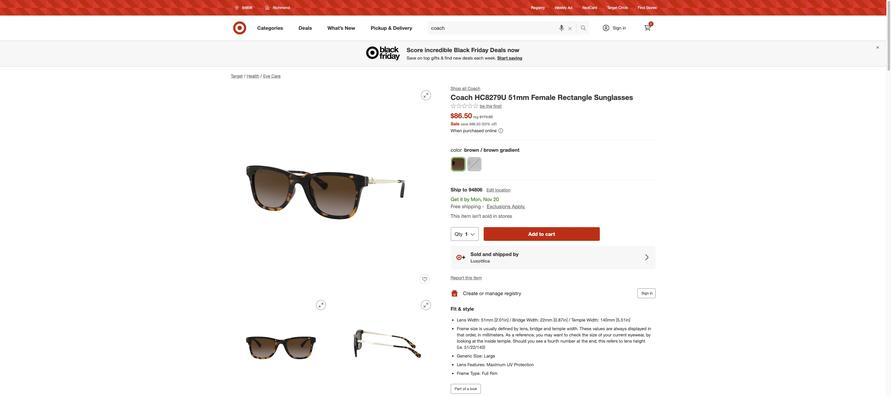 Task type: locate. For each thing, give the bounding box(es) containing it.
item
[[461, 213, 471, 219], [474, 275, 482, 280]]

1 horizontal spatial target
[[607, 5, 618, 10]]

2 vertical spatial a
[[467, 387, 469, 391]]

color brown / brown gradient
[[451, 147, 520, 153]]

find stores link
[[638, 5, 657, 10]]

0 vertical spatial &
[[388, 25, 392, 31]]

values
[[593, 326, 605, 332]]

brown left gradient
[[484, 147, 499, 153]]

3 width: from the left
[[587, 318, 599, 323]]

frame left type:
[[457, 371, 469, 376]]

size
[[470, 326, 478, 332], [590, 332, 597, 338]]

target left circle on the right top
[[607, 5, 618, 10]]

0 vertical spatial sign in
[[613, 25, 626, 30]]

94806 inside fulfillment region
[[469, 187, 483, 193]]

0 horizontal spatial and
[[483, 251, 491, 257]]

frame up 'that'
[[457, 326, 469, 332]]

0 vertical spatial 51mm
[[509, 93, 529, 102]]

1 horizontal spatial this
[[599, 339, 606, 344]]

these
[[580, 326, 592, 332]]

reg
[[473, 115, 479, 119]]

$173.00
[[480, 115, 493, 119]]

1 vertical spatial sign in
[[642, 291, 653, 296]]

94806 up mon, on the right
[[469, 187, 483, 193]]

0 vertical spatial 94806
[[242, 5, 252, 10]]

deals inside score incredible black friday deals now save on top gifts & find new deals each week. start saving
[[490, 46, 506, 54]]

lens down generic
[[457, 362, 466, 368]]

coach hc8279u 51mm female rectangle sunglasses, 1 of 8 image
[[231, 85, 436, 290]]

report this item
[[451, 275, 482, 280]]

-
[[482, 203, 484, 210]]

1 vertical spatial lens
[[457, 362, 466, 368]]

width.
[[567, 326, 579, 332]]

gradient
[[500, 147, 520, 153]]

1
[[465, 231, 468, 237]]

51/22/140)
[[464, 345, 485, 350]]

by right 'eyewear,' on the right
[[646, 332, 651, 338]]

and up may
[[544, 326, 551, 332]]

coach
[[468, 86, 481, 91], [451, 93, 473, 102]]

width: up values
[[587, 318, 599, 323]]

to
[[463, 187, 467, 193], [539, 231, 544, 237], [564, 332, 568, 338], [619, 339, 623, 344]]

2 at from the left
[[577, 339, 581, 344]]

1 horizontal spatial width:
[[527, 318, 539, 323]]

& right pickup
[[388, 25, 392, 31]]

a right 'see'
[[544, 339, 547, 344]]

to right add on the bottom right
[[539, 231, 544, 237]]

the right 'be'
[[486, 103, 492, 109]]

1 horizontal spatial 94806
[[469, 187, 483, 193]]

1 horizontal spatial sign in
[[642, 291, 653, 296]]

0 horizontal spatial this
[[465, 275, 472, 280]]

1 horizontal spatial and
[[544, 326, 551, 332]]

1 horizontal spatial item
[[474, 275, 482, 280]]

temple
[[552, 326, 566, 332]]

target for target circle
[[607, 5, 618, 10]]

coach hc8279u 51mm female rectangle sunglasses, 3 of 8 image
[[336, 295, 436, 395]]

0 horizontal spatial of
[[463, 387, 466, 391]]

looking
[[457, 339, 471, 344]]

sunglasses
[[594, 93, 633, 102]]

51mm
[[509, 93, 529, 102], [481, 318, 494, 323]]

now
[[508, 46, 520, 54]]

target / health / eye care
[[231, 73, 281, 79]]

brown / brown gradient image
[[452, 158, 465, 171]]

lens down the fit & style
[[457, 318, 466, 323]]

edit location button
[[486, 187, 511, 194]]

by
[[464, 196, 470, 203], [513, 251, 519, 257], [514, 326, 519, 332], [646, 332, 651, 338]]

to inside add to cart button
[[539, 231, 544, 237]]

shop
[[451, 86, 461, 91]]

0 horizontal spatial item
[[461, 213, 471, 219]]

1 vertical spatial a
[[544, 339, 547, 344]]

part of a look button
[[451, 384, 481, 394]]

2 horizontal spatial width:
[[587, 318, 599, 323]]

0 vertical spatial size
[[470, 326, 478, 332]]

140mm
[[601, 318, 615, 323]]

1 vertical spatial sign
[[642, 291, 649, 296]]

the
[[486, 103, 492, 109], [582, 332, 589, 338], [477, 339, 483, 344], [582, 339, 588, 344]]

0 horizontal spatial brown
[[464, 147, 479, 153]]

at down check
[[577, 339, 581, 344]]

you left 'see'
[[528, 339, 535, 344]]

1 horizontal spatial size
[[590, 332, 597, 338]]

you up 'see'
[[536, 332, 543, 338]]

health link
[[247, 73, 259, 79]]

width: up 'bridge'
[[527, 318, 539, 323]]

lens
[[457, 318, 466, 323], [457, 362, 466, 368]]

2 link
[[641, 21, 655, 35]]

report
[[451, 275, 464, 280]]

look
[[470, 387, 477, 391]]

end,
[[589, 339, 598, 344]]

/ left the eye
[[261, 73, 262, 79]]

1 vertical spatial you
[[528, 339, 535, 344]]

sign in inside button
[[642, 291, 653, 296]]

1 vertical spatial 51mm
[[481, 318, 494, 323]]

this right report
[[465, 275, 472, 280]]

saving
[[509, 55, 522, 61]]

want
[[554, 332, 563, 338]]

0 vertical spatial this
[[465, 275, 472, 280]]

find
[[638, 5, 645, 10]]

score
[[407, 46, 423, 54]]

reference,
[[516, 332, 535, 338]]

a right as
[[512, 332, 514, 338]]

online
[[485, 128, 497, 133]]

this
[[451, 213, 460, 219]]

1 horizontal spatial sign
[[642, 291, 649, 296]]

refers
[[607, 339, 618, 344]]

1 vertical spatial &
[[441, 55, 444, 61]]

care
[[272, 73, 281, 79]]

shipping
[[462, 203, 481, 210]]

black / grey gradient - out of stock image
[[468, 158, 481, 171]]

94806 left richmond dropdown button
[[242, 5, 252, 10]]

0 vertical spatial you
[[536, 332, 543, 338]]

1 vertical spatial frame
[[457, 371, 469, 376]]

0 horizontal spatial 94806
[[242, 5, 252, 10]]

size up end,
[[590, 332, 597, 338]]

all
[[462, 86, 467, 91]]

hc8279u
[[475, 93, 507, 102]]

item left isn't at the bottom right of page
[[461, 213, 471, 219]]

female
[[531, 93, 556, 102]]

frame
[[457, 326, 469, 332], [457, 371, 469, 376]]

0 vertical spatial a
[[512, 332, 514, 338]]

2 lens from the top
[[457, 362, 466, 368]]

mon,
[[471, 196, 482, 203]]

coach down all
[[451, 93, 473, 102]]

0 horizontal spatial sign in
[[613, 25, 626, 30]]

2 horizontal spatial a
[[544, 339, 547, 344]]

what's new
[[328, 25, 355, 31]]

redcard link
[[583, 5, 597, 10]]

and inside "frame size is usually defined by lens, bridge and temple width. these values are always displayed in that order, in millimeters. as a reference, you may want to check the size of your current eyewear, by looking at the inside temple. should you see a fourth number at the end, this refers to lens height (i.e. 51/22/140)"
[[544, 326, 551, 332]]

0 vertical spatial sign
[[613, 25, 622, 30]]

0 horizontal spatial &
[[388, 25, 392, 31]]

current
[[613, 332, 627, 338]]

frame for frame size is usually defined by lens, bridge and temple width. these values are always displayed in that order, in millimeters. as a reference, you may want to check the size of your current eyewear, by looking at the inside temple. should you see a fourth number at the end, this refers to lens height (i.e. 51/22/140)
[[457, 326, 469, 332]]

1 horizontal spatial a
[[512, 332, 514, 338]]

1 horizontal spatial at
[[577, 339, 581, 344]]

$86.50 reg $173.00 sale save $ 86.50 ( 50 % off )
[[451, 111, 497, 126]]

of down values
[[598, 332, 602, 338]]

1 vertical spatial item
[[474, 275, 482, 280]]

friday
[[471, 46, 489, 54]]

and up luxottica on the bottom of page
[[483, 251, 491, 257]]

1 vertical spatial coach
[[451, 93, 473, 102]]

& left the find
[[441, 55, 444, 61]]

start
[[498, 55, 508, 61]]

to up number
[[564, 332, 568, 338]]

bridge
[[513, 318, 526, 323]]

1 lens from the top
[[457, 318, 466, 323]]

frame inside "frame size is usually defined by lens, bridge and temple width. these values are always displayed in that order, in millimeters. as a reference, you may want to check the size of your current eyewear, by looking at the inside temple. should you see a fourth number at the end, this refers to lens height (i.e. 51/22/140)"
[[457, 326, 469, 332]]

and
[[483, 251, 491, 257], [544, 326, 551, 332]]

brown up "black / grey gradient - out of stock" icon
[[464, 147, 479, 153]]

(
[[482, 122, 483, 126]]

in inside fulfillment region
[[493, 213, 497, 219]]

0 horizontal spatial at
[[472, 339, 476, 344]]

item inside "button"
[[474, 275, 482, 280]]

0 vertical spatial frame
[[457, 326, 469, 332]]

at
[[472, 339, 476, 344], [577, 339, 581, 344]]

/ left bridge
[[510, 318, 511, 323]]

to right ship
[[463, 187, 467, 193]]

1 frame from the top
[[457, 326, 469, 332]]

qty
[[455, 231, 463, 237]]

0 vertical spatial of
[[598, 332, 602, 338]]

0 vertical spatial lens
[[457, 318, 466, 323]]

eye
[[263, 73, 270, 79]]

target left health
[[231, 73, 243, 79]]

when
[[451, 128, 462, 133]]

size:
[[474, 354, 483, 359]]

1 horizontal spatial of
[[598, 332, 602, 338]]

0 horizontal spatial target
[[231, 73, 243, 79]]

2 frame from the top
[[457, 371, 469, 376]]

sign
[[613, 25, 622, 30], [642, 291, 649, 296]]

stores
[[646, 5, 657, 10]]

of right part
[[463, 387, 466, 391]]

1 vertical spatial and
[[544, 326, 551, 332]]

protection
[[514, 362, 534, 368]]

displayed
[[628, 326, 647, 332]]

& right fit
[[458, 306, 462, 312]]

richmond button
[[261, 2, 294, 13]]

&
[[388, 25, 392, 31], [441, 55, 444, 61], [458, 306, 462, 312]]

item up or
[[474, 275, 482, 280]]

0 horizontal spatial width:
[[468, 318, 480, 323]]

target circle
[[607, 5, 628, 10]]

0 horizontal spatial 51mm
[[481, 318, 494, 323]]

0 vertical spatial and
[[483, 251, 491, 257]]

a left 'look'
[[467, 387, 469, 391]]

search button
[[578, 21, 593, 36]]

by right it
[[464, 196, 470, 203]]

1 horizontal spatial brown
[[484, 147, 499, 153]]

order,
[[466, 332, 477, 338]]

stores
[[499, 213, 512, 219]]

1 horizontal spatial deals
[[490, 46, 506, 54]]

51mm left female
[[509, 93, 529, 102]]

1 vertical spatial deals
[[490, 46, 506, 54]]

1 horizontal spatial 51mm
[[509, 93, 529, 102]]

deals up start
[[490, 46, 506, 54]]

/ right target link
[[244, 73, 246, 79]]

coach right all
[[468, 86, 481, 91]]

exclusions apply. link
[[487, 203, 525, 210]]

lens
[[624, 339, 632, 344]]

sign inside button
[[642, 291, 649, 296]]

at up 51/22/140)
[[472, 339, 476, 344]]

0 vertical spatial item
[[461, 213, 471, 219]]

deals left what's
[[299, 25, 312, 31]]

your
[[603, 332, 612, 338]]

target
[[607, 5, 618, 10], [231, 73, 243, 79]]

1 vertical spatial target
[[231, 73, 243, 79]]

1 vertical spatial 94806
[[469, 187, 483, 193]]

item inside fulfillment region
[[461, 213, 471, 219]]

richmond
[[273, 5, 290, 10]]

51mm up usually
[[481, 318, 494, 323]]

1 vertical spatial this
[[599, 339, 606, 344]]

size left is at the bottom right of the page
[[470, 326, 478, 332]]

/
[[244, 73, 246, 79], [261, 73, 262, 79], [481, 147, 482, 153], [510, 318, 511, 323], [569, 318, 570, 323]]

by left lens,
[[514, 326, 519, 332]]

1 vertical spatial of
[[463, 387, 466, 391]]

0 horizontal spatial a
[[467, 387, 469, 391]]

94806
[[242, 5, 252, 10], [469, 187, 483, 193]]

1 horizontal spatial &
[[441, 55, 444, 61]]

by right the shipped
[[513, 251, 519, 257]]

this down your
[[599, 339, 606, 344]]

categories
[[257, 25, 283, 31]]

0 vertical spatial target
[[607, 5, 618, 10]]

0 vertical spatial deals
[[299, 25, 312, 31]]

0 vertical spatial coach
[[468, 86, 481, 91]]

to down current
[[619, 339, 623, 344]]

ad
[[568, 5, 573, 10]]

2 horizontal spatial &
[[458, 306, 462, 312]]

sold
[[471, 251, 481, 257]]

2 vertical spatial &
[[458, 306, 462, 312]]

0 horizontal spatial you
[[528, 339, 535, 344]]

width: up is at the bottom right of the page
[[468, 318, 480, 323]]

1 vertical spatial size
[[590, 332, 597, 338]]

1 at from the left
[[472, 339, 476, 344]]

in inside button
[[650, 291, 653, 296]]



Task type: describe. For each thing, give the bounding box(es) containing it.
inside
[[485, 339, 496, 344]]

add to cart
[[529, 231, 555, 237]]

1 width: from the left
[[468, 318, 480, 323]]

and inside "sold and shipped by luxottica"
[[483, 251, 491, 257]]

temple
[[572, 318, 586, 323]]

generic size: large
[[457, 354, 495, 359]]

apply.
[[512, 203, 525, 210]]

is
[[479, 326, 482, 332]]

50
[[483, 122, 487, 126]]

maximum
[[487, 362, 506, 368]]

2 brown from the left
[[484, 147, 499, 153]]

& for pickup
[[388, 25, 392, 31]]

by inside get it by mon, nov 20 free shipping - exclusions apply.
[[464, 196, 470, 203]]

incredible
[[425, 46, 452, 54]]

defined
[[498, 326, 513, 332]]

coach hc8279u 51mm female rectangle sunglasses, 2 of 8 image
[[231, 295, 331, 395]]

bridge
[[530, 326, 543, 332]]

uv
[[507, 362, 513, 368]]

eyewear,
[[628, 332, 645, 338]]

should
[[513, 339, 527, 344]]

nov
[[483, 196, 492, 203]]

image gallery element
[[231, 85, 436, 396]]

0 horizontal spatial sign
[[613, 25, 622, 30]]

free
[[451, 203, 461, 210]]

& inside score incredible black friday deals now save on top gifts & find new deals each week. start saving
[[441, 55, 444, 61]]

this item isn't sold in stores
[[451, 213, 512, 219]]

search
[[578, 25, 593, 32]]

weekly ad link
[[555, 5, 573, 10]]

eye care link
[[263, 73, 281, 79]]

lens for lens features: maximum uv protection
[[457, 362, 466, 368]]

/ right the [0.87in] at the right
[[569, 318, 570, 323]]

shipped
[[493, 251, 512, 257]]

see
[[536, 339, 543, 344]]

score incredible black friday deals now save on top gifts & find new deals each week. start saving
[[407, 46, 522, 61]]

full
[[482, 371, 489, 376]]

a inside part of a look button
[[467, 387, 469, 391]]

%
[[487, 122, 491, 126]]

the up 51/22/140)
[[477, 339, 483, 344]]

categories link
[[252, 21, 291, 35]]

generic
[[457, 354, 472, 359]]

lens features: maximum uv protection
[[457, 362, 534, 368]]

sale
[[451, 121, 460, 126]]

target for target / health / eye care
[[231, 73, 243, 79]]

1 brown from the left
[[464, 147, 479, 153]]

(i.e.
[[457, 345, 463, 350]]

frame for frame type: full rim
[[457, 371, 469, 376]]

by inside "sold and shipped by luxottica"
[[513, 251, 519, 257]]

edit
[[487, 187, 494, 193]]

& for fit
[[458, 306, 462, 312]]

temple.
[[497, 339, 512, 344]]

off
[[492, 122, 496, 126]]

pickup & delivery link
[[366, 21, 420, 35]]

this inside "button"
[[465, 275, 472, 280]]

each
[[474, 55, 484, 61]]

weekly
[[555, 5, 567, 10]]

as
[[506, 332, 511, 338]]

51mm inside the shop all coach coach hc8279u 51mm female rectangle sunglasses
[[509, 93, 529, 102]]

lens for lens width: 51mm [2.01in] / bridge width: 22mm [0.87in] / temple width: 140mm [5.51in]
[[457, 318, 466, 323]]

large
[[484, 354, 495, 359]]

isn't
[[472, 213, 481, 219]]

number
[[561, 339, 576, 344]]

style
[[463, 306, 474, 312]]

2 width: from the left
[[527, 318, 539, 323]]

ship
[[451, 187, 461, 193]]

of inside "frame size is usually defined by lens, bridge and temple width. these values are always displayed in that order, in millimeters. as a reference, you may want to check the size of your current eyewear, by looking at the inside temple. should you see a fourth number at the end, this refers to lens height (i.e. 51/22/140)"
[[598, 332, 602, 338]]

0 horizontal spatial deals
[[299, 25, 312, 31]]

save
[[407, 55, 416, 61]]

color
[[451, 147, 462, 153]]

fulfillment region
[[451, 186, 656, 269]]

circle
[[619, 5, 628, 10]]

lens width: 51mm [2.01in] / bridge width: 22mm [0.87in] / temple width: 140mm [5.51in]
[[457, 318, 630, 323]]

part of a look
[[455, 387, 477, 391]]

be
[[480, 103, 485, 109]]

or
[[479, 290, 484, 297]]

2
[[650, 22, 652, 26]]

first!
[[494, 103, 502, 109]]

create or manage registry
[[463, 290, 521, 297]]

this inside "frame size is usually defined by lens, bridge and temple width. these values are always displayed in that order, in millimeters. as a reference, you may want to check the size of your current eyewear, by looking at the inside temple. should you see a fourth number at the end, this refers to lens height (i.e. 51/22/140)"
[[599, 339, 606, 344]]

weekly ad
[[555, 5, 573, 10]]

new
[[345, 25, 355, 31]]

frame size is usually defined by lens, bridge and temple width. these values are always displayed in that order, in millimeters. as a reference, you may want to check the size of your current eyewear, by looking at the inside temple. should you see a fourth number at the end, this refers to lens height (i.e. 51/22/140)
[[457, 326, 651, 350]]

/ up "black / grey gradient - out of stock" icon
[[481, 147, 482, 153]]

it
[[460, 196, 463, 203]]

deals link
[[293, 21, 320, 35]]

manage
[[485, 290, 503, 297]]

the left end,
[[582, 339, 588, 344]]

what's new link
[[322, 21, 363, 35]]

22mm
[[540, 318, 553, 323]]

of inside button
[[463, 387, 466, 391]]

What can we help you find? suggestions appear below search field
[[428, 21, 582, 35]]

0 horizontal spatial size
[[470, 326, 478, 332]]

on
[[418, 55, 422, 61]]

the down these
[[582, 332, 589, 338]]

ship to 94806
[[451, 187, 483, 193]]

when purchased online
[[451, 128, 497, 133]]

redcard
[[583, 5, 597, 10]]

sold
[[483, 213, 492, 219]]

)
[[496, 122, 497, 126]]

new
[[453, 55, 461, 61]]

sold and shipped by luxottica
[[471, 251, 519, 264]]

1 horizontal spatial you
[[536, 332, 543, 338]]

black
[[454, 46, 470, 54]]

94806 inside dropdown button
[[242, 5, 252, 10]]

lens,
[[520, 326, 529, 332]]

[0.87in]
[[554, 318, 568, 323]]

registry
[[505, 290, 521, 297]]



Task type: vqa. For each thing, say whether or not it's contained in the screenshot.
the 'Stocking Stuffers' link
no



